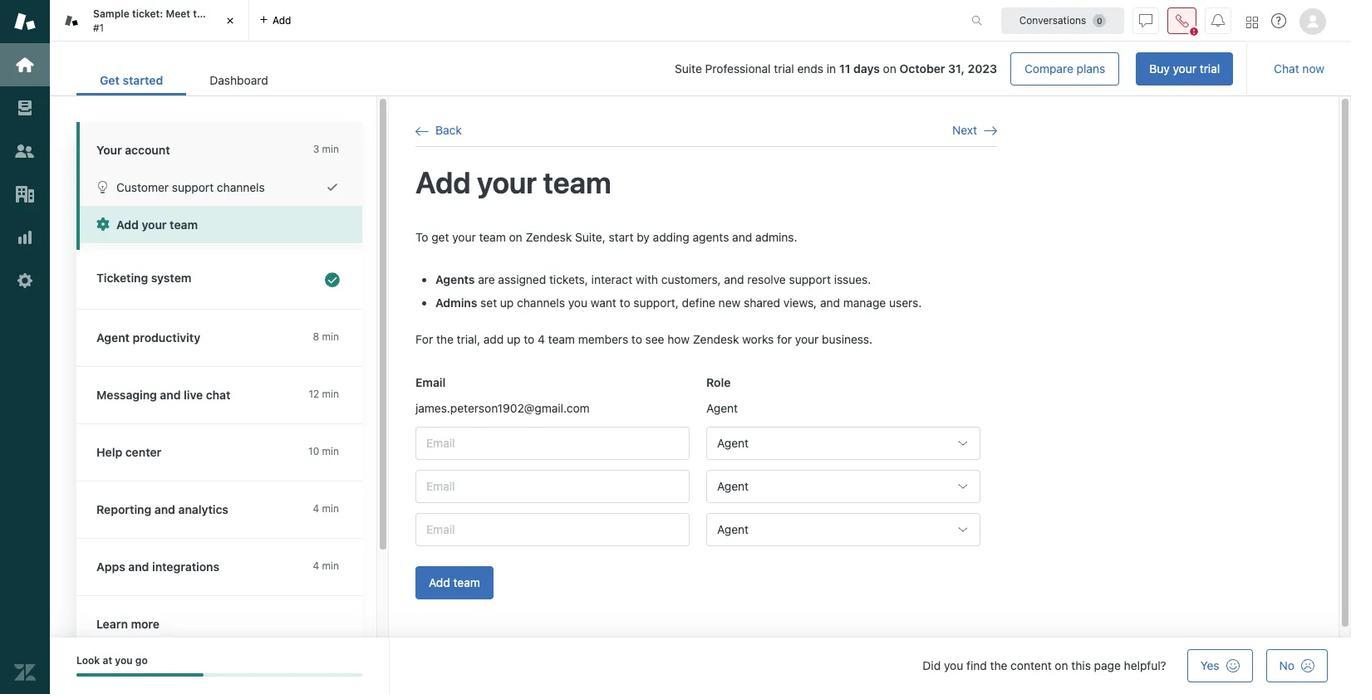 Task type: vqa. For each thing, say whether or not it's contained in the screenshot.
the Apps
yes



Task type: locate. For each thing, give the bounding box(es) containing it.
2 vertical spatial email field
[[416, 514, 690, 547]]

on
[[883, 62, 897, 76], [509, 230, 523, 244], [1055, 659, 1068, 673]]

your inside section
[[1173, 62, 1197, 76]]

suite
[[675, 62, 702, 76]]

sample ticket: meet the ticket #1
[[93, 8, 239, 34]]

zendesk left suite, at the left top of the page
[[526, 230, 572, 244]]

0 horizontal spatial support
[[172, 180, 214, 194]]

add right trial,
[[484, 333, 504, 347]]

0 vertical spatial the
[[193, 8, 209, 20]]

0 vertical spatial channels
[[217, 180, 265, 194]]

ticket
[[212, 8, 239, 20]]

1 4 min from the top
[[313, 503, 339, 515]]

0 vertical spatial add
[[273, 14, 291, 26]]

the right for
[[436, 333, 454, 347]]

section containing suite professional trial ends in
[[305, 52, 1234, 86]]

Email field
[[416, 427, 690, 460], [416, 470, 690, 504], [416, 514, 690, 547]]

trial for professional
[[774, 62, 794, 76]]

tab
[[50, 0, 249, 42]]

email
[[416, 375, 446, 390]]

1 horizontal spatial zendesk
[[693, 333, 739, 347]]

1 horizontal spatial support
[[789, 273, 831, 287]]

business.
[[822, 333, 873, 347]]

support
[[172, 180, 214, 194], [789, 273, 831, 287]]

add inside add your team button
[[116, 218, 139, 232]]

0 horizontal spatial the
[[193, 8, 209, 20]]

tab containing sample ticket: meet the ticket
[[50, 0, 249, 42]]

11
[[839, 62, 851, 76]]

integrations
[[152, 560, 220, 574]]

0 vertical spatial on
[[883, 62, 897, 76]]

channels up add your team button
[[217, 180, 265, 194]]

min inside the your account heading
[[322, 143, 339, 155]]

you right at
[[115, 655, 133, 667]]

look at you go
[[76, 655, 148, 667]]

support up views,
[[789, 273, 831, 287]]

add your team inside content-title region
[[416, 165, 611, 201]]

0 vertical spatial zendesk
[[526, 230, 572, 244]]

channels down assigned
[[517, 296, 565, 310]]

email field for third agent popup button
[[416, 514, 690, 547]]

reporting image
[[14, 227, 36, 249]]

0 vertical spatial 4
[[538, 333, 545, 347]]

october
[[900, 62, 945, 76]]

no
[[1280, 659, 1295, 673]]

1 horizontal spatial add
[[484, 333, 504, 347]]

page
[[1094, 659, 1121, 673]]

2 horizontal spatial the
[[990, 659, 1008, 673]]

the inside sample ticket: meet the ticket #1
[[193, 8, 209, 20]]

with
[[636, 273, 658, 287]]

the right find
[[990, 659, 1008, 673]]

on left this
[[1055, 659, 1068, 673]]

1 vertical spatial 4 min
[[313, 560, 339, 573]]

1 email field from the top
[[416, 427, 690, 460]]

the for sample ticket: meet the ticket #1
[[193, 8, 209, 20]]

1 horizontal spatial on
[[883, 62, 897, 76]]

your
[[1173, 62, 1197, 76], [477, 165, 537, 201], [142, 218, 167, 232], [452, 230, 476, 244], [795, 333, 819, 347]]

min for your account
[[322, 143, 339, 155]]

chat now
[[1274, 62, 1325, 76]]

to right the want at left
[[620, 296, 630, 310]]

plans
[[1077, 62, 1106, 76]]

compare plans
[[1025, 62, 1106, 76]]

0 vertical spatial 4 min
[[313, 503, 339, 515]]

1 trial from the left
[[774, 62, 794, 76]]

min
[[322, 143, 339, 155], [322, 331, 339, 343], [322, 388, 339, 401], [322, 445, 339, 458], [322, 503, 339, 515], [322, 560, 339, 573]]

content
[[1011, 659, 1052, 673]]

4 min from the top
[[322, 445, 339, 458]]

3 min from the top
[[322, 388, 339, 401]]

yes
[[1201, 659, 1220, 673]]

2 4 min from the top
[[313, 560, 339, 573]]

0 vertical spatial add
[[416, 165, 471, 201]]

see
[[645, 333, 665, 347]]

now
[[1303, 62, 1325, 76]]

1 vertical spatial support
[[789, 273, 831, 287]]

ticketing
[[96, 271, 148, 285]]

dashboard
[[210, 73, 268, 87]]

0 horizontal spatial you
[[115, 655, 133, 667]]

1 vertical spatial zendesk
[[693, 333, 739, 347]]

channels inside button
[[217, 180, 265, 194]]

no button
[[1266, 650, 1328, 683]]

the
[[193, 8, 209, 20], [436, 333, 454, 347], [990, 659, 1008, 673]]

tab list
[[76, 65, 292, 96]]

0 vertical spatial email field
[[416, 427, 690, 460]]

apps
[[96, 560, 125, 574]]

add team
[[429, 576, 480, 590]]

0 horizontal spatial add
[[273, 14, 291, 26]]

12 min
[[309, 388, 339, 401]]

1 horizontal spatial add your team
[[416, 165, 611, 201]]

content-title region
[[416, 164, 997, 202]]

4 for apps and integrations
[[313, 560, 319, 573]]

min for help center
[[322, 445, 339, 458]]

section
[[305, 52, 1234, 86]]

to down assigned
[[524, 333, 535, 347]]

1 vertical spatial add
[[116, 218, 139, 232]]

1 horizontal spatial to
[[620, 296, 630, 310]]

shared
[[744, 296, 781, 310]]

tabs tab list
[[50, 0, 954, 42]]

0 vertical spatial add your team
[[416, 165, 611, 201]]

trial left ends
[[774, 62, 794, 76]]

0 vertical spatial agent button
[[706, 427, 981, 460]]

views image
[[14, 97, 36, 119]]

2023
[[968, 62, 997, 76]]

2 vertical spatial add
[[429, 576, 450, 590]]

3 email field from the top
[[416, 514, 690, 547]]

meet
[[166, 8, 190, 20]]

2 vertical spatial on
[[1055, 659, 1068, 673]]

professional
[[705, 62, 771, 76]]

2 vertical spatial agent button
[[706, 514, 981, 547]]

agent
[[96, 331, 130, 345], [706, 402, 738, 416], [717, 436, 749, 450], [717, 480, 749, 494], [717, 523, 749, 537]]

1 horizontal spatial the
[[436, 333, 454, 347]]

zendesk support image
[[14, 11, 36, 32]]

to left see
[[632, 333, 642, 347]]

3 agent button from the top
[[706, 514, 981, 547]]

you right did
[[944, 659, 964, 673]]

team inside content-title region
[[543, 165, 611, 201]]

1 vertical spatial 4
[[313, 503, 319, 515]]

2 trial from the left
[[1200, 62, 1220, 76]]

add inside content-title region
[[416, 165, 471, 201]]

suite,
[[575, 230, 606, 244]]

back button
[[416, 123, 462, 138]]

suite professional trial ends in 11 days on october 31, 2023
[[675, 62, 997, 76]]

chat
[[1274, 62, 1300, 76]]

the inside footer
[[990, 659, 1008, 673]]

the right meet at the top left of page
[[193, 8, 209, 20]]

2 vertical spatial the
[[990, 659, 1008, 673]]

1 horizontal spatial trial
[[1200, 62, 1220, 76]]

sample
[[93, 8, 129, 20]]

add right close image
[[273, 14, 291, 26]]

0 horizontal spatial on
[[509, 230, 523, 244]]

manage
[[843, 296, 886, 310]]

2 horizontal spatial on
[[1055, 659, 1068, 673]]

compare plans button
[[1011, 52, 1120, 86]]

region containing to get your team on zendesk suite, start by adding agents and admins.
[[416, 229, 997, 620]]

define
[[682, 296, 716, 310]]

messaging
[[96, 388, 157, 402]]

1 horizontal spatial channels
[[517, 296, 565, 310]]

james.peterson1902@gmail.com
[[416, 402, 590, 416]]

2 vertical spatial 4
[[313, 560, 319, 573]]

footer
[[50, 638, 1351, 695]]

region
[[416, 229, 997, 620]]

1 vertical spatial add
[[484, 333, 504, 347]]

add inside dropdown button
[[273, 14, 291, 26]]

1 min from the top
[[322, 143, 339, 155]]

admins.
[[755, 230, 798, 244]]

support up add your team button
[[172, 180, 214, 194]]

0 horizontal spatial channels
[[217, 180, 265, 194]]

min for reporting and analytics
[[322, 503, 339, 515]]

chat now button
[[1261, 52, 1338, 86]]

1 vertical spatial channels
[[517, 296, 565, 310]]

0 vertical spatial support
[[172, 180, 214, 194]]

zendesk
[[526, 230, 572, 244], [693, 333, 739, 347]]

0 vertical spatial up
[[500, 296, 514, 310]]

buy
[[1150, 62, 1170, 76]]

how
[[668, 333, 690, 347]]

2 min from the top
[[322, 331, 339, 343]]

6 min from the top
[[322, 560, 339, 573]]

up right trial,
[[507, 333, 521, 347]]

up
[[500, 296, 514, 310], [507, 333, 521, 347]]

agent button
[[706, 427, 981, 460], [706, 470, 981, 504], [706, 514, 981, 547]]

1 vertical spatial agent button
[[706, 470, 981, 504]]

on inside footer
[[1055, 659, 1068, 673]]

5 min from the top
[[322, 503, 339, 515]]

1 vertical spatial email field
[[416, 470, 690, 504]]

learn
[[96, 618, 128, 632]]

0 horizontal spatial trial
[[774, 62, 794, 76]]

zendesk right how
[[693, 333, 739, 347]]

to get your team on zendesk suite, start by adding agents and admins.
[[416, 230, 798, 244]]

12
[[309, 388, 319, 401]]

up right set
[[500, 296, 514, 310]]

trial down notifications image
[[1200, 62, 1220, 76]]

members
[[578, 333, 628, 347]]

add inside add team button
[[429, 576, 450, 590]]

get started
[[100, 73, 163, 87]]

email field for 1st agent popup button
[[416, 427, 690, 460]]

you down tickets, on the top left of the page
[[568, 296, 588, 310]]

2 horizontal spatial to
[[632, 333, 642, 347]]

admins
[[436, 296, 477, 310]]

trial inside button
[[1200, 62, 1220, 76]]

0 horizontal spatial add your team
[[116, 218, 198, 232]]

on up assigned
[[509, 230, 523, 244]]

0 horizontal spatial zendesk
[[526, 230, 572, 244]]

look
[[76, 655, 100, 667]]

productivity
[[133, 331, 200, 345]]

on right days at the top
[[883, 62, 897, 76]]

add button
[[249, 0, 301, 41]]

progress-bar progress bar
[[76, 674, 362, 678]]

add team button
[[416, 567, 494, 600]]

4 min
[[313, 503, 339, 515], [313, 560, 339, 573]]

learn more
[[96, 618, 160, 632]]

live
[[184, 388, 203, 402]]

1 vertical spatial add your team
[[116, 218, 198, 232]]

buy your trial
[[1150, 62, 1220, 76]]

at
[[103, 655, 112, 667]]

to
[[620, 296, 630, 310], [524, 333, 535, 347], [632, 333, 642, 347]]

2 email field from the top
[[416, 470, 690, 504]]

works
[[742, 333, 774, 347]]

min for agent productivity
[[322, 331, 339, 343]]

4
[[538, 333, 545, 347], [313, 503, 319, 515], [313, 560, 319, 573]]

1 vertical spatial on
[[509, 230, 523, 244]]

min for apps and integrations
[[322, 560, 339, 573]]



Task type: describe. For each thing, give the bounding box(es) containing it.
start
[[609, 230, 634, 244]]

conversations button
[[1001, 7, 1125, 34]]

agents are assigned tickets, interact with customers, and resolve support issues.
[[436, 273, 871, 287]]

in
[[827, 62, 836, 76]]

1 horizontal spatial you
[[568, 296, 588, 310]]

add for add team button
[[429, 576, 450, 590]]

started
[[123, 73, 163, 87]]

this
[[1072, 659, 1091, 673]]

messaging and live chat
[[96, 388, 231, 402]]

on inside section
[[883, 62, 897, 76]]

1 vertical spatial up
[[507, 333, 521, 347]]

customer
[[116, 180, 169, 194]]

set
[[481, 296, 497, 310]]

role
[[706, 375, 731, 390]]

3
[[313, 143, 319, 155]]

#1
[[93, 21, 104, 34]]

get help image
[[1272, 13, 1287, 28]]

admin image
[[14, 270, 36, 292]]

system
[[151, 271, 191, 285]]

are
[[478, 273, 495, 287]]

organizations image
[[14, 184, 36, 205]]

trial for your
[[1200, 62, 1220, 76]]

progress bar image
[[76, 674, 204, 678]]

find
[[967, 659, 987, 673]]

resolve
[[747, 273, 786, 287]]

learn more button
[[76, 597, 359, 653]]

get
[[100, 73, 120, 87]]

zendesk image
[[14, 662, 36, 684]]

and left the "live" on the left bottom
[[160, 388, 181, 402]]

10
[[308, 445, 319, 458]]

button displays agent's chat status as invisible. image
[[1139, 14, 1153, 27]]

2 horizontal spatial you
[[944, 659, 964, 673]]

chat
[[206, 388, 231, 402]]

and left the analytics
[[154, 503, 175, 517]]

close image
[[222, 12, 239, 29]]

users.
[[889, 296, 922, 310]]

dashboard tab
[[186, 65, 292, 96]]

account
[[125, 143, 170, 157]]

for
[[777, 333, 792, 347]]

analytics
[[178, 503, 229, 517]]

zendesk products image
[[1247, 16, 1258, 28]]

10 min
[[308, 445, 339, 458]]

interact
[[591, 273, 633, 287]]

more
[[131, 618, 160, 632]]

reporting and analytics
[[96, 503, 229, 517]]

footer containing did you find the content on this page helpful?
[[50, 638, 1351, 695]]

and right apps
[[128, 560, 149, 574]]

your
[[96, 143, 122, 157]]

agents
[[693, 230, 729, 244]]

helpful?
[[1124, 659, 1167, 673]]

ticket:
[[132, 8, 163, 20]]

compare
[[1025, 62, 1074, 76]]

ends
[[797, 62, 824, 76]]

4 min for analytics
[[313, 503, 339, 515]]

main element
[[0, 0, 50, 695]]

ticketing system
[[96, 271, 191, 285]]

agent productivity
[[96, 331, 200, 345]]

trial,
[[457, 333, 480, 347]]

apps and integrations
[[96, 560, 220, 574]]

agents
[[436, 273, 475, 287]]

2 agent button from the top
[[706, 470, 981, 504]]

back
[[436, 123, 462, 137]]

by
[[637, 230, 650, 244]]

did you find the content on this page helpful?
[[923, 659, 1167, 673]]

issues.
[[834, 273, 871, 287]]

and right agents
[[732, 230, 752, 244]]

support,
[[634, 296, 679, 310]]

support inside customer support channels button
[[172, 180, 214, 194]]

next button
[[953, 123, 997, 138]]

and up 'new'
[[724, 273, 744, 287]]

next
[[953, 123, 977, 137]]

1 vertical spatial the
[[436, 333, 454, 347]]

reporting
[[96, 503, 152, 517]]

customers,
[[661, 273, 721, 287]]

buy your trial button
[[1136, 52, 1234, 86]]

want
[[591, 296, 617, 310]]

add your team button
[[80, 206, 362, 244]]

help center
[[96, 445, 161, 460]]

get
[[432, 230, 449, 244]]

yes button
[[1187, 650, 1253, 683]]

your account heading
[[76, 122, 362, 169]]

0 horizontal spatial to
[[524, 333, 535, 347]]

tickets,
[[549, 273, 588, 287]]

email field for second agent popup button from the bottom of the page
[[416, 470, 690, 504]]

4 for reporting and analytics
[[313, 503, 319, 515]]

new
[[719, 296, 741, 310]]

and right views,
[[820, 296, 840, 310]]

get started image
[[14, 54, 36, 76]]

add your team inside button
[[116, 218, 198, 232]]

for the trial, add up to 4 team members to see how zendesk works for your business.
[[416, 333, 873, 347]]

tab list containing get started
[[76, 65, 292, 96]]

8
[[313, 331, 319, 343]]

4 min for integrations
[[313, 560, 339, 573]]

assigned
[[498, 273, 546, 287]]

your account
[[96, 143, 170, 157]]

customer support channels
[[116, 180, 265, 194]]

notifications image
[[1212, 14, 1225, 27]]

ticketing system button
[[76, 250, 359, 309]]

admins set up channels you want to support, define new shared views, and manage users.
[[436, 296, 922, 310]]

add for content-title region
[[416, 165, 471, 201]]

your inside content-title region
[[477, 165, 537, 201]]

1 agent button from the top
[[706, 427, 981, 460]]

days
[[854, 62, 880, 76]]

October 31, 2023 text field
[[900, 62, 997, 76]]

conversations
[[1020, 14, 1087, 26]]

views,
[[784, 296, 817, 310]]

customers image
[[14, 140, 36, 162]]

did
[[923, 659, 941, 673]]

min for messaging and live chat
[[322, 388, 339, 401]]

31,
[[948, 62, 965, 76]]

to
[[416, 230, 428, 244]]

the for did you find the content on this page helpful?
[[990, 659, 1008, 673]]



